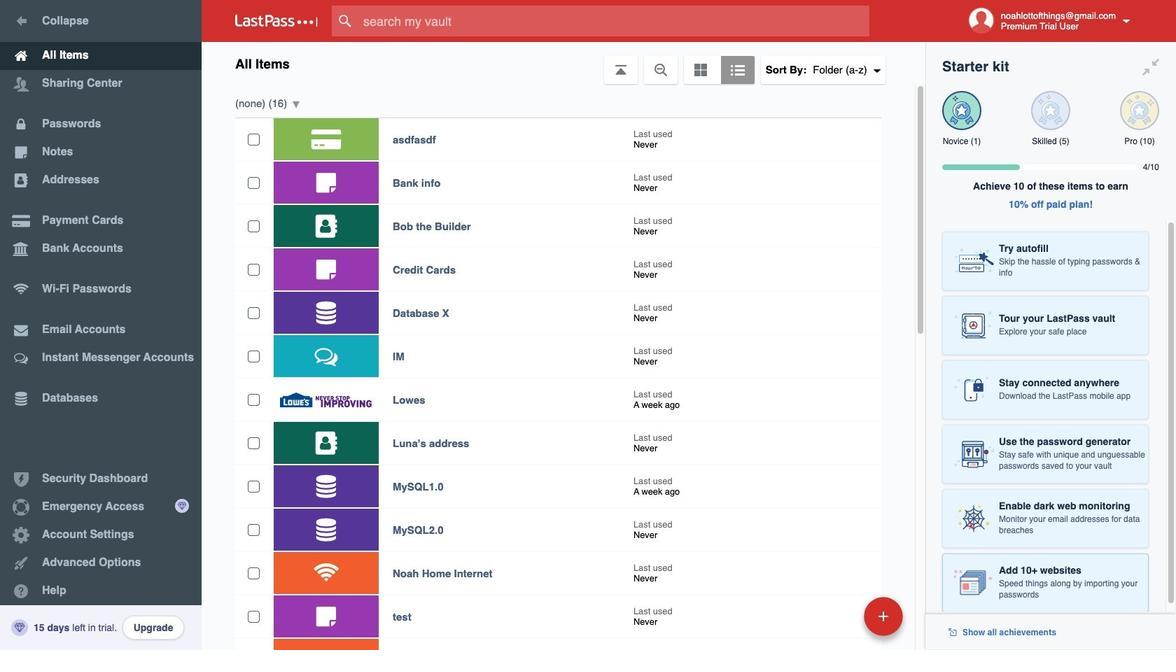 Task type: describe. For each thing, give the bounding box(es) containing it.
lastpass image
[[235, 15, 318, 27]]

new item navigation
[[768, 593, 912, 651]]



Task type: locate. For each thing, give the bounding box(es) containing it.
Search search field
[[332, 6, 892, 36]]

new item element
[[768, 597, 908, 637]]

vault options navigation
[[202, 42, 926, 84]]

search my vault text field
[[332, 6, 892, 36]]

main navigation navigation
[[0, 0, 202, 651]]



Task type: vqa. For each thing, say whether or not it's contained in the screenshot.
'SEARCH MY VAULT' text field
yes



